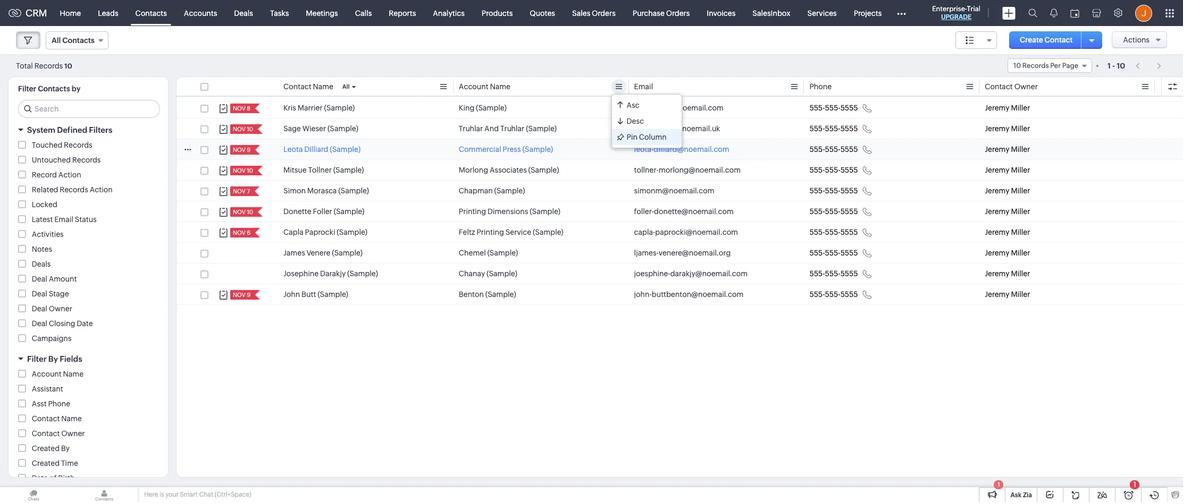 Task type: describe. For each thing, give the bounding box(es) containing it.
foller-donette@noemail.com
[[634, 207, 734, 216]]

morlong@noemail.com
[[659, 166, 741, 174]]

nov 9 for john butt (sample)
[[233, 292, 251, 298]]

0 vertical spatial phone
[[810, 82, 832, 91]]

5555 for darakjy@noemail.com
[[841, 270, 858, 278]]

miller for venere@noemail.org
[[1011, 249, 1030, 257]]

555-555-5555 for wieser@noemail.uk
[[810, 124, 858, 133]]

555-555-5555 for paprocki@noemail.com
[[810, 228, 858, 237]]

john
[[283, 290, 300, 299]]

tollner-morlong@noemail.com link
[[634, 165, 741, 176]]

per
[[1050, 62, 1061, 70]]

10 Records Per Page field
[[1008, 59, 1092, 73]]

0 vertical spatial action
[[58, 171, 81, 179]]

Search text field
[[19, 101, 160, 118]]

products
[[482, 9, 513, 17]]

john-
[[634, 290, 652, 299]]

1 horizontal spatial email
[[634, 82, 653, 91]]

chapman
[[459, 187, 493, 195]]

10 up 7
[[247, 168, 253, 174]]

chats image
[[0, 488, 67, 503]]

krismarrier@noemail.com
[[634, 104, 724, 112]]

create
[[1020, 36, 1043, 44]]

search image
[[1029, 9, 1038, 18]]

status
[[75, 215, 97, 224]]

created time
[[32, 459, 78, 468]]

simon morasca (sample) link
[[283, 186, 369, 196]]

benton
[[459, 290, 484, 299]]

invoices link
[[698, 0, 744, 26]]

10 inside field
[[1014, 62, 1021, 70]]

accounts link
[[175, 0, 226, 26]]

feltz printing service (sample)
[[459, 228, 564, 237]]

row group containing kris marrier (sample)
[[177, 98, 1183, 305]]

nov 10 for donette foller (sample)
[[233, 209, 253, 215]]

555-555-5555 for darakjy@noemail.com
[[810, 270, 858, 278]]

nov for kris marrier (sample)
[[233, 105, 246, 112]]

0 vertical spatial contact name
[[283, 82, 333, 91]]

555-555-5555 for venere@noemail.org
[[810, 249, 858, 257]]

darakjy@noemail.com
[[670, 270, 748, 278]]

ask
[[1011, 492, 1022, 499]]

marrier
[[298, 104, 323, 112]]

(sample) up commercial press (sample)
[[526, 124, 557, 133]]

calls
[[355, 9, 372, 17]]

kris marrier (sample) link
[[283, 103, 355, 113]]

jeremy miller for dilliard@noemail.com
[[985, 145, 1030, 154]]

joesphine-darakjy@noemail.com
[[634, 270, 748, 278]]

tasks link
[[262, 0, 297, 26]]

quotes link
[[521, 0, 564, 26]]

chemel
[[459, 249, 486, 257]]

1 truhlar from the left
[[459, 124, 483, 133]]

(sample) up printing dimensions (sample)
[[494, 187, 525, 195]]

column
[[639, 133, 667, 141]]

jeremy for darakjy@noemail.com
[[985, 270, 1010, 278]]

contacts for all contacts
[[62, 36, 95, 45]]

morasca
[[307, 187, 337, 195]]

signals image
[[1050, 9, 1058, 18]]

5555 for donette@noemail.com
[[841, 207, 858, 216]]

0 vertical spatial owner
[[1015, 82, 1038, 91]]

notes
[[32, 245, 52, 254]]

create menu element
[[996, 0, 1022, 26]]

1 vertical spatial deals
[[32, 260, 51, 269]]

mitsue tollner (sample)
[[283, 166, 364, 174]]

purchase
[[633, 9, 665, 17]]

(sample) right 'paprocki'
[[337, 228, 368, 237]]

1 5555 from the top
[[841, 104, 858, 112]]

all for all contacts
[[52, 36, 61, 45]]

nov 10 for sage wieser (sample)
[[233, 126, 253, 132]]

capla paprocki (sample) link
[[283, 227, 368, 238]]

foller-donette@noemail.com link
[[634, 206, 734, 217]]

records for total
[[34, 61, 63, 70]]

leota-dilliard@noemail.com link
[[634, 144, 729, 155]]

555-555-5555 for morlong@noemail.com
[[810, 166, 858, 174]]

(sample) down darakjy
[[318, 290, 348, 299]]

all contacts
[[52, 36, 95, 45]]

0 vertical spatial account
[[459, 82, 489, 91]]

5555 for paprocki@noemail.com
[[841, 228, 858, 237]]

nov for capla paprocki (sample)
[[233, 230, 246, 236]]

0 horizontal spatial date
[[32, 474, 48, 483]]

sales
[[572, 9, 590, 17]]

james
[[283, 249, 305, 257]]

deal for deal owner
[[32, 305, 47, 313]]

5555 for dilliard@noemail.com
[[841, 145, 858, 154]]

(sample) right tollner on the left of page
[[333, 166, 364, 174]]

untouched
[[32, 156, 71, 164]]

donette@noemail.com
[[654, 207, 734, 216]]

james venere (sample)
[[283, 249, 363, 257]]

name up king (sample)
[[490, 82, 511, 91]]

john butt (sample) link
[[283, 289, 348, 300]]

nov 7 link
[[230, 187, 251, 196]]

name down fields
[[63, 370, 84, 379]]

press
[[503, 145, 521, 154]]

jeremy for morlong@noemail.com
[[985, 166, 1010, 174]]

mitsue
[[283, 166, 307, 174]]

nov 7
[[233, 188, 250, 195]]

(sample) up service
[[530, 207, 561, 216]]

(sample) right wieser
[[328, 124, 358, 133]]

your
[[165, 491, 179, 499]]

size image
[[966, 36, 974, 45]]

miller for buttbenton@noemail.com
[[1011, 290, 1030, 299]]

contact inside create contact button
[[1045, 36, 1073, 44]]

contacts link
[[127, 0, 175, 26]]

9 for leota
[[247, 147, 251, 153]]

nov 9 link for leota
[[230, 145, 252, 155]]

records for related
[[60, 186, 88, 194]]

simon
[[283, 187, 306, 195]]

system
[[27, 126, 55, 135]]

jeremy for buttbenton@noemail.com
[[985, 290, 1010, 299]]

1 jeremy from the top
[[985, 104, 1010, 112]]

sales orders link
[[564, 0, 624, 26]]

donette foller (sample) link
[[283, 206, 364, 217]]

by for created
[[61, 445, 70, 453]]

leads link
[[89, 0, 127, 26]]

signals element
[[1044, 0, 1064, 26]]

Other Modules field
[[890, 5, 913, 22]]

truhlar and truhlar (sample) link
[[459, 123, 557, 134]]

5 555-555-5555 from the top
[[810, 187, 858, 195]]

(sample) down chanay (sample)
[[485, 290, 516, 299]]

deal for deal amount
[[32, 275, 47, 283]]

jeremy miller for buttbenton@noemail.com
[[985, 290, 1030, 299]]

(sample) right press
[[522, 145, 553, 154]]

5555 for venere@noemail.org
[[841, 249, 858, 257]]

chemel (sample)
[[459, 249, 518, 257]]

tollner-morlong@noemail.com
[[634, 166, 741, 174]]

james venere (sample) link
[[283, 248, 363, 258]]

deals inside deals link
[[234, 9, 253, 17]]

foller-
[[634, 207, 654, 216]]

5555 for buttbenton@noemail.com
[[841, 290, 858, 299]]

jeremy miller for venere@noemail.org
[[985, 249, 1030, 257]]

created for created by
[[32, 445, 60, 453]]

1 vertical spatial contact name
[[32, 415, 82, 423]]

leota-dilliard@noemail.com
[[634, 145, 729, 154]]

kris marrier (sample)
[[283, 104, 355, 112]]

simonm@noemail.com link
[[634, 186, 715, 196]]

and
[[485, 124, 499, 133]]

touched
[[32, 141, 62, 149]]

5555 for wieser@noemail.uk
[[841, 124, 858, 133]]

miller for paprocki@noemail.com
[[1011, 228, 1030, 237]]

(sample) down feltz printing service (sample)
[[487, 249, 518, 257]]

simon morasca (sample)
[[283, 187, 369, 195]]

(ctrl+space)
[[215, 491, 251, 499]]

0 vertical spatial printing
[[459, 207, 486, 216]]

feltz
[[459, 228, 475, 237]]

1 horizontal spatial 1
[[1108, 61, 1111, 70]]

paprocki@noemail.com
[[655, 228, 738, 237]]

morlong
[[459, 166, 488, 174]]

555-555-5555 for donette@noemail.com
[[810, 207, 858, 216]]

0 horizontal spatial 1
[[998, 482, 1000, 488]]

dilliard@noemail.com
[[654, 145, 729, 154]]

(sample) right darakjy
[[347, 270, 378, 278]]

assistant
[[32, 385, 63, 394]]

(sample) up darakjy
[[332, 249, 363, 257]]

(sample) right morasca
[[338, 187, 369, 195]]

chapman (sample) link
[[459, 186, 525, 196]]

jeremy miller for paprocki@noemail.com
[[985, 228, 1030, 237]]

profile element
[[1129, 0, 1159, 26]]

latest email status
[[32, 215, 97, 224]]

closing
[[49, 320, 75, 328]]

jeremy miller for darakjy@noemail.com
[[985, 270, 1030, 278]]

records for touched
[[64, 141, 92, 149]]

capla-paprocki@noemail.com
[[634, 228, 738, 237]]

deal for deal stage
[[32, 290, 47, 298]]

salesinbox link
[[744, 0, 799, 26]]

by
[[72, 85, 81, 93]]

0 vertical spatial contact owner
[[985, 82, 1038, 91]]

smart
[[180, 491, 198, 499]]

is
[[159, 491, 164, 499]]

jeremy for donette@noemail.com
[[985, 207, 1010, 216]]

deal stage
[[32, 290, 69, 298]]

capla paprocki (sample)
[[283, 228, 368, 237]]

nov 6 link
[[230, 228, 252, 238]]

filter by fields button
[[9, 350, 168, 369]]

jeremy for paprocki@noemail.com
[[985, 228, 1010, 237]]

sage-
[[634, 124, 653, 133]]

create contact
[[1020, 36, 1073, 44]]

simonm@noemail.com
[[634, 187, 715, 195]]

1 vertical spatial owner
[[49, 305, 72, 313]]

sage
[[283, 124, 301, 133]]

contacts image
[[71, 488, 138, 503]]

jeremy for wieser@noemail.uk
[[985, 124, 1010, 133]]



Task type: vqa. For each thing, say whether or not it's contained in the screenshot.
'Zoho Projects' link at the left of page
no



Task type: locate. For each thing, give the bounding box(es) containing it.
1 nov 9 link from the top
[[230, 145, 252, 155]]

2 vertical spatial contacts
[[38, 85, 70, 93]]

2 truhlar from the left
[[500, 124, 525, 133]]

miller for dilliard@noemail.com
[[1011, 145, 1030, 154]]

(sample) up sage wieser (sample) in the top left of the page
[[324, 104, 355, 112]]

filter for filter contacts by
[[18, 85, 36, 93]]

3 miller from the top
[[1011, 145, 1030, 154]]

owner up created by
[[61, 430, 85, 438]]

0 vertical spatial nov 9 link
[[230, 145, 252, 155]]

2 nov 9 from the top
[[233, 292, 251, 298]]

salesinbox
[[753, 9, 791, 17]]

1 horizontal spatial phone
[[810, 82, 832, 91]]

sales orders
[[572, 9, 616, 17]]

system defined filters
[[27, 126, 112, 135]]

filter down campaigns
[[27, 355, 47, 364]]

crm
[[26, 7, 47, 19]]

5 jeremy from the top
[[985, 187, 1010, 195]]

1 vertical spatial filter
[[27, 355, 47, 364]]

4 jeremy miller from the top
[[985, 166, 1030, 174]]

2 nov 10 link from the top
[[230, 166, 254, 176]]

asst phone
[[32, 400, 70, 408]]

records for 10
[[1023, 62, 1049, 70]]

records down defined
[[64, 141, 92, 149]]

0 horizontal spatial contact owner
[[32, 430, 85, 438]]

contacts left by
[[38, 85, 70, 93]]

3 555-555-5555 from the top
[[810, 145, 858, 154]]

all up 'total records 10'
[[52, 36, 61, 45]]

nov 8 link
[[230, 104, 251, 113]]

josephine darakjy (sample) link
[[283, 269, 378, 279]]

printing down "chapman"
[[459, 207, 486, 216]]

0 horizontal spatial account
[[32, 370, 62, 379]]

None field
[[956, 31, 997, 49]]

0 horizontal spatial orders
[[592, 9, 616, 17]]

contacts right leads link
[[135, 9, 167, 17]]

trial
[[967, 5, 981, 13]]

contact name up marrier
[[283, 82, 333, 91]]

orders right the purchase
[[666, 9, 690, 17]]

1 9 from the top
[[247, 147, 251, 153]]

nov 9 down nov 8
[[233, 147, 251, 153]]

jeremy miller for morlong@noemail.com
[[985, 166, 1030, 174]]

2 orders from the left
[[666, 9, 690, 17]]

555-555-5555
[[810, 104, 858, 112], [810, 124, 858, 133], [810, 145, 858, 154], [810, 166, 858, 174], [810, 187, 858, 195], [810, 207, 858, 216], [810, 228, 858, 237], [810, 249, 858, 257], [810, 270, 858, 278], [810, 290, 858, 299]]

chanay (sample) link
[[459, 269, 517, 279]]

amount
[[49, 275, 77, 283]]

filter inside dropdown button
[[27, 355, 47, 364]]

contact name down the asst phone
[[32, 415, 82, 423]]

nov 10 for mitsue tollner (sample)
[[233, 168, 253, 174]]

nov 10 link up nov 7
[[230, 166, 254, 176]]

0 horizontal spatial truhlar
[[459, 124, 483, 133]]

email up asc
[[634, 82, 653, 91]]

555-555-5555 for dilliard@noemail.com
[[810, 145, 858, 154]]

555-555-5555 for buttbenton@noemail.com
[[810, 290, 858, 299]]

contacts inside "field"
[[62, 36, 95, 45]]

jeremy miller for wieser@noemail.uk
[[985, 124, 1030, 133]]

venere@noemail.org
[[659, 249, 731, 257]]

enterprise-trial upgrade
[[932, 5, 981, 21]]

records up filter contacts by
[[34, 61, 63, 70]]

5 5555 from the top
[[841, 187, 858, 195]]

sage-wieser@noemail.uk link
[[634, 123, 720, 134]]

nov 10 link for mitsue
[[230, 166, 254, 176]]

1 miller from the top
[[1011, 104, 1030, 112]]

(sample) down the chemel (sample)
[[487, 270, 517, 278]]

1 nov 10 link from the top
[[230, 124, 254, 134]]

0 horizontal spatial phone
[[48, 400, 70, 408]]

9 left john
[[247, 292, 251, 298]]

5 jeremy miller from the top
[[985, 187, 1030, 195]]

2 555-555-5555 from the top
[[810, 124, 858, 133]]

nov 10 link for donette
[[230, 207, 254, 217]]

0 horizontal spatial action
[[58, 171, 81, 179]]

account name down filter by fields
[[32, 370, 84, 379]]

accounts
[[184, 9, 217, 17]]

(sample) right associates
[[528, 166, 559, 174]]

jeremy for venere@noemail.org
[[985, 249, 1010, 257]]

1 horizontal spatial contact owner
[[985, 82, 1038, 91]]

nov for simon morasca (sample)
[[233, 188, 246, 195]]

create menu image
[[1002, 7, 1016, 19]]

nov 9 for leota dilliard (sample)
[[233, 147, 251, 153]]

7 jeremy miller from the top
[[985, 228, 1030, 237]]

2 nov from the top
[[233, 126, 246, 132]]

6 miller from the top
[[1011, 207, 1030, 216]]

filter down the total on the left of page
[[18, 85, 36, 93]]

by for filter
[[48, 355, 58, 364]]

records left per
[[1023, 62, 1049, 70]]

8 jeremy from the top
[[985, 249, 1010, 257]]

date left of
[[32, 474, 48, 483]]

crm link
[[9, 7, 47, 19]]

0 vertical spatial nov 10 link
[[230, 124, 254, 134]]

orders for purchase orders
[[666, 9, 690, 17]]

2 vertical spatial nov 10
[[233, 209, 253, 215]]

by up time
[[61, 445, 70, 453]]

0 vertical spatial all
[[52, 36, 61, 45]]

deals left tasks
[[234, 9, 253, 17]]

profile image
[[1135, 5, 1152, 22]]

nov 9 left john
[[233, 292, 251, 298]]

0 horizontal spatial all
[[52, 36, 61, 45]]

deal for deal closing date
[[32, 320, 47, 328]]

nov 10 up nov 7
[[233, 168, 253, 174]]

1 horizontal spatial all
[[342, 83, 350, 90]]

5 nov from the top
[[233, 188, 246, 195]]

tollner
[[308, 166, 332, 174]]

-
[[1113, 61, 1115, 70]]

0 horizontal spatial by
[[48, 355, 58, 364]]

orders for sales orders
[[592, 9, 616, 17]]

touched records
[[32, 141, 92, 149]]

1 horizontal spatial by
[[61, 445, 70, 453]]

8 555-555-5555 from the top
[[810, 249, 858, 257]]

10 5555 from the top
[[841, 290, 858, 299]]

3 jeremy from the top
[[985, 145, 1010, 154]]

3 nov 10 from the top
[[233, 209, 253, 215]]

1 orders from the left
[[592, 9, 616, 17]]

latest
[[32, 215, 53, 224]]

nov 9 link for john
[[230, 290, 252, 300]]

6 nov from the top
[[233, 209, 246, 215]]

services link
[[799, 0, 845, 26]]

name up kris marrier (sample)
[[313, 82, 333, 91]]

4 nov from the top
[[233, 168, 246, 174]]

nov for mitsue tollner (sample)
[[233, 168, 246, 174]]

4 555-555-5555 from the top
[[810, 166, 858, 174]]

10 jeremy miller from the top
[[985, 290, 1030, 299]]

3 jeremy miller from the top
[[985, 145, 1030, 154]]

0 vertical spatial 9
[[247, 147, 251, 153]]

10 miller from the top
[[1011, 290, 1030, 299]]

jeremy for dilliard@noemail.com
[[985, 145, 1010, 154]]

created for created time
[[32, 459, 60, 468]]

1 vertical spatial account name
[[32, 370, 84, 379]]

6 jeremy miller from the top
[[985, 207, 1030, 216]]

sage wieser (sample) link
[[283, 123, 358, 134]]

action up "status"
[[90, 186, 113, 194]]

nov for donette foller (sample)
[[233, 209, 246, 215]]

9 for john
[[247, 292, 251, 298]]

related
[[32, 186, 58, 194]]

nov 9 link
[[230, 145, 252, 155], [230, 290, 252, 300]]

nov 10 down nov 8
[[233, 126, 253, 132]]

created down created by
[[32, 459, 60, 468]]

truhlar and truhlar (sample)
[[459, 124, 557, 133]]

2 jeremy miller from the top
[[985, 124, 1030, 133]]

1 nov 10 from the top
[[233, 126, 253, 132]]

0 vertical spatial email
[[634, 82, 653, 91]]

0 vertical spatial filter
[[18, 85, 36, 93]]

0 horizontal spatial account name
[[32, 370, 84, 379]]

6 5555 from the top
[[841, 207, 858, 216]]

john butt (sample)
[[283, 290, 348, 299]]

9 5555 from the top
[[841, 270, 858, 278]]

action up "related records action"
[[58, 171, 81, 179]]

4 jeremy from the top
[[985, 166, 1010, 174]]

date
[[77, 320, 93, 328], [32, 474, 48, 483]]

1 horizontal spatial truhlar
[[500, 124, 525, 133]]

nov 10 up nov 6 at the left top of page
[[233, 209, 253, 215]]

7 5555 from the top
[[841, 228, 858, 237]]

deal down deal stage
[[32, 305, 47, 313]]

0 vertical spatial nov 9
[[233, 147, 251, 153]]

3 5555 from the top
[[841, 145, 858, 154]]

10 jeremy from the top
[[985, 290, 1010, 299]]

1 vertical spatial nov 10 link
[[230, 166, 254, 176]]

10 down create
[[1014, 62, 1021, 70]]

nov for sage wieser (sample)
[[233, 126, 246, 132]]

8 nov from the top
[[233, 292, 246, 298]]

1 vertical spatial contacts
[[62, 36, 95, 45]]

defined
[[57, 126, 87, 135]]

10 down '8'
[[247, 126, 253, 132]]

3 nov from the top
[[233, 147, 246, 153]]

1 vertical spatial printing
[[477, 228, 504, 237]]

owner down 10 records per page
[[1015, 82, 1038, 91]]

printing
[[459, 207, 486, 216], [477, 228, 504, 237]]

miller for wieser@noemail.uk
[[1011, 124, 1030, 133]]

2 jeremy from the top
[[985, 124, 1010, 133]]

activities
[[32, 230, 64, 239]]

1 horizontal spatial orders
[[666, 9, 690, 17]]

king (sample) link
[[459, 103, 507, 113]]

1 deal from the top
[[32, 275, 47, 283]]

account up the 'king'
[[459, 82, 489, 91]]

9 miller from the top
[[1011, 270, 1030, 278]]

10 inside 'total records 10'
[[64, 62, 72, 70]]

contacts down home link
[[62, 36, 95, 45]]

1 vertical spatial nov 9 link
[[230, 290, 252, 300]]

2 nov 10 from the top
[[233, 168, 253, 174]]

1 vertical spatial action
[[90, 186, 113, 194]]

(sample) up and
[[476, 104, 507, 112]]

printing up chemel (sample) link
[[477, 228, 504, 237]]

benton (sample) link
[[459, 289, 516, 300]]

deal up campaigns
[[32, 320, 47, 328]]

commercial
[[459, 145, 501, 154]]

actions
[[1123, 36, 1150, 44]]

printing dimensions (sample)
[[459, 207, 561, 216]]

account up assistant
[[32, 370, 62, 379]]

created up created time
[[32, 445, 60, 453]]

krismarrier@noemail.com link
[[634, 103, 724, 113]]

deal owner
[[32, 305, 72, 313]]

nov inside nov 8 link
[[233, 105, 246, 112]]

products link
[[473, 0, 521, 26]]

6 jeremy from the top
[[985, 207, 1010, 216]]

total records 10
[[16, 61, 72, 70]]

account name up king (sample)
[[459, 82, 511, 91]]

deal closing date
[[32, 320, 93, 328]]

1 vertical spatial email
[[54, 215, 73, 224]]

4 5555 from the top
[[841, 166, 858, 174]]

owner up closing
[[49, 305, 72, 313]]

0 vertical spatial nov 10
[[233, 126, 253, 132]]

1 vertical spatial 9
[[247, 292, 251, 298]]

all for all
[[342, 83, 350, 90]]

1 horizontal spatial date
[[77, 320, 93, 328]]

nov inside nov 6 "link"
[[233, 230, 246, 236]]

wieser
[[302, 124, 326, 133]]

all inside "field"
[[52, 36, 61, 45]]

system defined filters button
[[9, 121, 168, 139]]

miller for morlong@noemail.com
[[1011, 166, 1030, 174]]

untouched records
[[32, 156, 101, 164]]

enterprise-
[[932, 5, 967, 13]]

(sample) right service
[[533, 228, 564, 237]]

1 horizontal spatial account name
[[459, 82, 511, 91]]

deals
[[234, 9, 253, 17], [32, 260, 51, 269]]

services
[[808, 9, 837, 17]]

10 up by
[[64, 62, 72, 70]]

miller for donette@noemail.com
[[1011, 207, 1030, 216]]

dimensions
[[488, 207, 528, 216]]

9 down '8'
[[247, 147, 251, 153]]

truhlar up press
[[500, 124, 525, 133]]

filter contacts by
[[18, 85, 81, 93]]

2 deal from the top
[[32, 290, 47, 298]]

1 vertical spatial date
[[32, 474, 48, 483]]

9 jeremy miller from the top
[[985, 270, 1030, 278]]

(sample) right dilliard
[[330, 145, 361, 154]]

2 vertical spatial nov 10 link
[[230, 207, 254, 217]]

nov 10
[[233, 126, 253, 132], [233, 168, 253, 174], [233, 209, 253, 215]]

nov 9 link left john
[[230, 290, 252, 300]]

calendar image
[[1071, 9, 1080, 17]]

truhlar
[[459, 124, 483, 133], [500, 124, 525, 133]]

2 created from the top
[[32, 459, 60, 468]]

leota dilliard (sample) link
[[283, 144, 361, 155]]

benton (sample)
[[459, 290, 516, 299]]

1 horizontal spatial account
[[459, 82, 489, 91]]

1 nov from the top
[[233, 105, 246, 112]]

2 nov 9 link from the top
[[230, 290, 252, 300]]

1 vertical spatial contact owner
[[32, 430, 85, 438]]

purchase orders
[[633, 9, 690, 17]]

leota-
[[634, 145, 654, 154]]

1 horizontal spatial action
[[90, 186, 113, 194]]

miller for darakjy@noemail.com
[[1011, 270, 1030, 278]]

email right the latest
[[54, 215, 73, 224]]

tasks
[[270, 9, 289, 17]]

all up kris marrier (sample)
[[342, 83, 350, 90]]

nov 10 link up nov 6 at the left top of page
[[230, 207, 254, 217]]

projects
[[854, 9, 882, 17]]

All Contacts field
[[46, 31, 108, 49]]

nov 10 link down nov 8
[[230, 124, 254, 134]]

records for untouched
[[72, 156, 101, 164]]

orders right sales
[[592, 9, 616, 17]]

contact owner down 10 records per page
[[985, 82, 1038, 91]]

chanay
[[459, 270, 485, 278]]

chanay (sample)
[[459, 270, 517, 278]]

1 vertical spatial nov 10
[[233, 168, 253, 174]]

7 miller from the top
[[1011, 228, 1030, 237]]

nov 10 link for sage
[[230, 124, 254, 134]]

2 5555 from the top
[[841, 124, 858, 133]]

leads
[[98, 9, 118, 17]]

records down record action
[[60, 186, 88, 194]]

search element
[[1022, 0, 1044, 26]]

nov for john butt (sample)
[[233, 292, 246, 298]]

2 horizontal spatial 1
[[1133, 481, 1136, 489]]

7 555-555-5555 from the top
[[810, 228, 858, 237]]

quotes
[[530, 9, 555, 17]]

capla-paprocki@noemail.com link
[[634, 227, 738, 238]]

0 vertical spatial deals
[[234, 9, 253, 17]]

deal up deal stage
[[32, 275, 47, 283]]

10 555-555-5555 from the top
[[810, 290, 858, 299]]

by left fields
[[48, 355, 58, 364]]

by inside dropdown button
[[48, 355, 58, 364]]

8 5555 from the top
[[841, 249, 858, 257]]

1 horizontal spatial deals
[[234, 9, 253, 17]]

2 miller from the top
[[1011, 124, 1030, 133]]

3 nov 10 link from the top
[[230, 207, 254, 217]]

filter for filter by fields
[[27, 355, 47, 364]]

phone
[[810, 82, 832, 91], [48, 400, 70, 408]]

1 vertical spatial all
[[342, 83, 350, 90]]

1 vertical spatial nov 9
[[233, 292, 251, 298]]

desc
[[627, 117, 644, 126]]

5555 for morlong@noemail.com
[[841, 166, 858, 174]]

name
[[313, 82, 333, 91], [490, 82, 511, 91], [63, 370, 84, 379], [61, 415, 82, 423]]

0 horizontal spatial email
[[54, 215, 73, 224]]

row group
[[177, 98, 1183, 305]]

darakjy
[[320, 270, 346, 278]]

0 vertical spatial by
[[48, 355, 58, 364]]

name down the asst phone
[[61, 415, 82, 423]]

4 miller from the top
[[1011, 166, 1030, 174]]

1 vertical spatial created
[[32, 459, 60, 468]]

8 miller from the top
[[1011, 249, 1030, 257]]

0 horizontal spatial deals
[[32, 260, 51, 269]]

account name
[[459, 82, 511, 91], [32, 370, 84, 379]]

0 vertical spatial contacts
[[135, 9, 167, 17]]

navigation
[[1131, 58, 1167, 73]]

contacts for filter contacts by
[[38, 85, 70, 93]]

0 vertical spatial created
[[32, 445, 60, 453]]

joesphine-darakjy@noemail.com link
[[634, 269, 748, 279]]

deals down notes
[[32, 260, 51, 269]]

7 jeremy from the top
[[985, 228, 1010, 237]]

0 vertical spatial date
[[77, 320, 93, 328]]

sage wieser (sample)
[[283, 124, 358, 133]]

meetings link
[[297, 0, 347, 26]]

records down touched records
[[72, 156, 101, 164]]

wieser@noemail.uk
[[653, 124, 720, 133]]

10 right -
[[1117, 61, 1125, 70]]

kris
[[283, 104, 296, 112]]

contact owner up created by
[[32, 430, 85, 438]]

2 vertical spatial owner
[[61, 430, 85, 438]]

1 jeremy miller from the top
[[985, 104, 1030, 112]]

1 555-555-5555 from the top
[[810, 104, 858, 112]]

3 deal from the top
[[32, 305, 47, 313]]

0 horizontal spatial contact name
[[32, 415, 82, 423]]

7 nov from the top
[[233, 230, 246, 236]]

1 created from the top
[[32, 445, 60, 453]]

date right closing
[[77, 320, 93, 328]]

(sample) right foller
[[334, 207, 364, 216]]

1 horizontal spatial contact name
[[283, 82, 333, 91]]

7
[[247, 188, 250, 195]]

sage-wieser@noemail.uk
[[634, 124, 720, 133]]

donette foller (sample)
[[283, 207, 364, 216]]

jeremy miller for donette@noemail.com
[[985, 207, 1030, 216]]

4 deal from the top
[[32, 320, 47, 328]]

purchase orders link
[[624, 0, 698, 26]]

10 up 6
[[247, 209, 253, 215]]

1 vertical spatial by
[[61, 445, 70, 453]]

1 vertical spatial phone
[[48, 400, 70, 408]]

1 nov 9 from the top
[[233, 147, 251, 153]]

8 jeremy miller from the top
[[985, 249, 1030, 257]]

capla-
[[634, 228, 655, 237]]

josephine darakjy (sample)
[[283, 270, 378, 278]]

records inside field
[[1023, 62, 1049, 70]]

6 555-555-5555 from the top
[[810, 207, 858, 216]]

deal left stage
[[32, 290, 47, 298]]

truhlar left and
[[459, 124, 483, 133]]

1 vertical spatial account
[[32, 370, 62, 379]]

2 9 from the top
[[247, 292, 251, 298]]

nov 9 link down nov 8 link at top
[[230, 145, 252, 155]]

5 miller from the top
[[1011, 187, 1030, 195]]

0 vertical spatial account name
[[459, 82, 511, 91]]

associates
[[490, 166, 527, 174]]

nov for leota dilliard (sample)
[[233, 147, 246, 153]]

9 555-555-5555 from the top
[[810, 270, 858, 278]]

9 jeremy from the top
[[985, 270, 1010, 278]]



